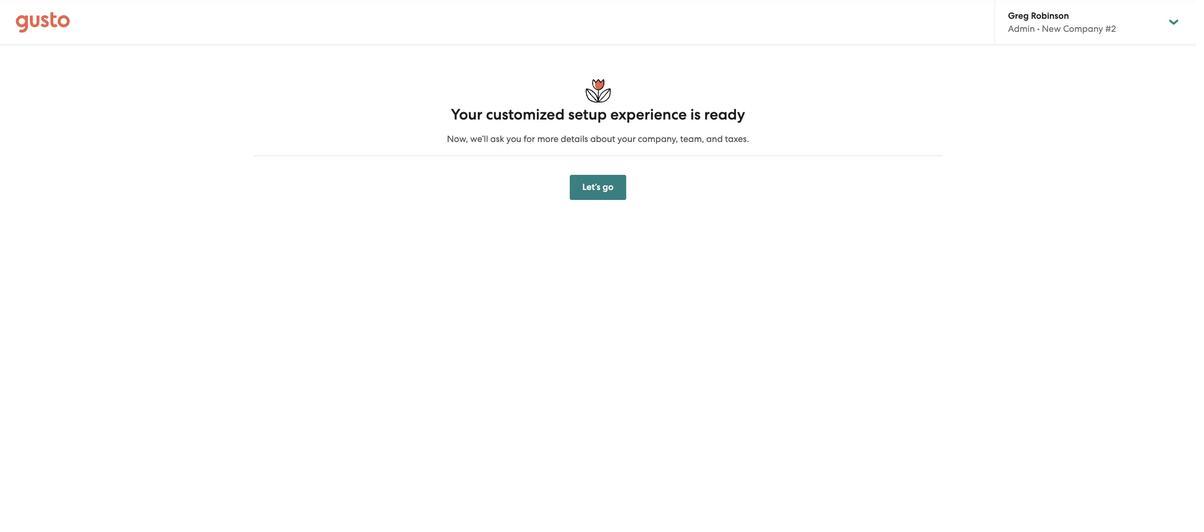 Task type: vqa. For each thing, say whether or not it's contained in the screenshot.
period
no



Task type: locate. For each thing, give the bounding box(es) containing it.
•
[[1037, 24, 1040, 34]]

setup
[[568, 106, 607, 124]]

admin
[[1008, 24, 1035, 34]]

your
[[451, 106, 483, 124]]

now,
[[447, 134, 468, 144]]

let's
[[582, 182, 601, 193]]

let's go
[[582, 182, 614, 193]]

and
[[706, 134, 723, 144]]

team,
[[680, 134, 704, 144]]

ready
[[704, 106, 745, 124]]

#2
[[1105, 24, 1116, 34]]

let's go button
[[570, 175, 626, 200]]

taxes.
[[725, 134, 749, 144]]

you
[[506, 134, 522, 144]]

your customized setup experience is ready
[[451, 106, 745, 124]]



Task type: describe. For each thing, give the bounding box(es) containing it.
greg robinson admin • new company #2
[[1008, 10, 1116, 34]]

company,
[[638, 134, 678, 144]]

now, we'll ask you for more details about your company, team, and taxes.
[[447, 134, 749, 144]]

more
[[537, 134, 559, 144]]

ask
[[490, 134, 504, 144]]

is
[[690, 106, 701, 124]]

your
[[618, 134, 636, 144]]

for
[[524, 134, 535, 144]]

about
[[590, 134, 615, 144]]

we'll
[[470, 134, 488, 144]]

robinson
[[1031, 10, 1069, 21]]

greg
[[1008, 10, 1029, 21]]

company
[[1063, 24, 1103, 34]]

home image
[[16, 12, 70, 33]]

details
[[561, 134, 588, 144]]

customized
[[486, 106, 565, 124]]

new
[[1042, 24, 1061, 34]]

go
[[603, 182, 614, 193]]

experience
[[610, 106, 687, 124]]



